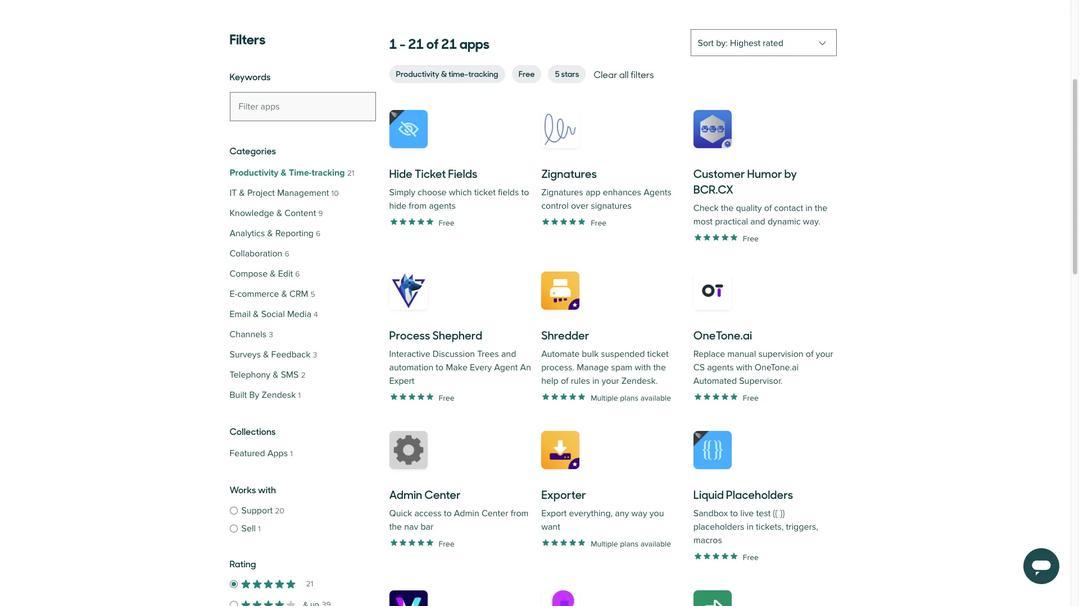 Task type: vqa. For each thing, say whether or not it's contained in the screenshot.


Task type: describe. For each thing, give the bounding box(es) containing it.
exporter export everything, any way you want
[[541, 487, 664, 533]]

content
[[285, 208, 316, 219]]

multiple for shredder
[[591, 394, 618, 403]]

fields
[[448, 165, 477, 182]]

multiple plans available for exporter
[[591, 540, 671, 549]]

help
[[541, 376, 559, 387]]

enhances
[[603, 187, 641, 198]]

20
[[275, 507, 284, 516]]

1 horizontal spatial admin
[[454, 509, 479, 520]]

admin center quick access to admin center from the nav bar
[[389, 487, 529, 533]]

liquid
[[693, 487, 724, 503]]

sandbox
[[693, 509, 728, 520]]

time-
[[448, 68, 468, 79]]

Filter apps search field
[[230, 92, 376, 121]]

spam
[[611, 362, 632, 374]]

of inside customer humor by bcr.cx check the quality of contact in the most practical and dynamic way.
[[764, 203, 772, 214]]

want
[[541, 522, 560, 533]]

cs
[[693, 362, 705, 374]]

nav
[[404, 522, 418, 533]]

stars
[[561, 68, 579, 79]]

filters
[[631, 68, 654, 80]]

humor
[[747, 165, 782, 182]]

1 inside sell 1
[[258, 525, 261, 534]]

interactive
[[389, 349, 430, 360]]

multiple plans available for shredder
[[591, 394, 671, 403]]

to inside admin center quick access to admin center from the nav bar
[[444, 509, 452, 520]]

of right -
[[426, 33, 439, 53]]

edit
[[278, 269, 293, 280]]

9
[[318, 209, 323, 219]]

}}
[[780, 509, 785, 520]]

by
[[249, 390, 259, 401]]

tracking for time-
[[468, 68, 498, 79]]

feedback
[[271, 350, 310, 361]]

works
[[230, 484, 256, 496]]

filters
[[230, 28, 266, 48]]

bcr.cx
[[693, 181, 733, 197]]

over
[[571, 201, 589, 212]]

of inside onetone.ai replace manual supervision of your cs agents with onetone.ai automated supervisor.
[[806, 349, 813, 360]]

agent
[[494, 362, 518, 374]]

email
[[230, 309, 251, 320]]

agents inside hide ticket fields simply choose which ticket fields to hide from agents
[[429, 201, 456, 212]]

manual
[[727, 349, 756, 360]]

telephony & sms 2
[[230, 370, 306, 381]]

hide
[[389, 201, 406, 212]]

control
[[541, 201, 569, 212]]

featured apps 1
[[230, 448, 293, 460]]

tickets,
[[756, 522, 784, 533]]

manage
[[577, 362, 609, 374]]

of inside shredder automate bulk suspended ticket process. manage spam with the help of rules in your zendesk.
[[561, 376, 569, 387]]

an
[[520, 362, 531, 374]]

quality
[[736, 203, 762, 214]]

live
[[740, 509, 754, 520]]

from inside hide ticket fields simply choose which ticket fields to hide from agents
[[409, 201, 427, 212]]

contact
[[774, 203, 803, 214]]

support 20
[[241, 506, 284, 517]]

analytics
[[230, 228, 265, 239]]

& for time-
[[281, 167, 287, 179]]

& for content
[[276, 208, 282, 219]]

free left 5 stars
[[519, 68, 535, 79]]

compose
[[230, 269, 268, 280]]

works with
[[230, 484, 276, 496]]

apps
[[460, 33, 489, 53]]

agents inside onetone.ai replace manual supervision of your cs agents with onetone.ai automated supervisor.
[[707, 362, 734, 374]]

from inside admin center quick access to admin center from the nav bar
[[511, 509, 529, 520]]

& for time-
[[441, 68, 447, 79]]

automated
[[693, 376, 737, 387]]

which
[[449, 187, 472, 198]]

agents
[[644, 187, 672, 198]]

zignatures zignatures app enhances agents control over signatures
[[541, 165, 672, 212]]

free for zignatures
[[591, 218, 607, 228]]

4
[[314, 310, 318, 320]]

5 inside e-commerce & crm 5
[[311, 290, 315, 300]]

everything,
[[569, 509, 613, 520]]

every
[[470, 362, 492, 374]]

management
[[277, 188, 329, 199]]

sms
[[281, 370, 299, 381]]

in for liquid placeholders
[[747, 522, 754, 533]]

all
[[619, 68, 629, 80]]

built
[[230, 390, 247, 401]]

test
[[756, 509, 771, 520]]

trees
[[477, 349, 499, 360]]

free for customer humor by bcr.cx
[[743, 234, 759, 244]]

and inside process shepherd interactive discussion trees and automation to make every agent an expert
[[501, 349, 516, 360]]

rules
[[571, 376, 590, 387]]

shepherd
[[432, 327, 482, 343]]

discussion
[[433, 349, 475, 360]]

it
[[230, 188, 237, 199]]

10
[[331, 189, 339, 198]]

1 inside the built by zendesk 1
[[298, 391, 301, 401]]

it & project management 10
[[230, 188, 339, 199]]

-
[[400, 33, 406, 53]]

2
[[301, 371, 306, 380]]



Task type: locate. For each thing, give the bounding box(es) containing it.
free for onetone.ai
[[743, 394, 759, 403]]

1 horizontal spatial agents
[[707, 362, 734, 374]]

1 vertical spatial available
[[640, 540, 671, 549]]

& down knowledge & content 9
[[267, 228, 273, 239]]

multiple for exporter
[[591, 540, 618, 549]]

1 right sell
[[258, 525, 261, 534]]

1 horizontal spatial tracking
[[468, 68, 498, 79]]

0 horizontal spatial with
[[258, 484, 276, 496]]

1 vertical spatial multiple plans available
[[591, 540, 671, 549]]

featured
[[230, 448, 265, 460]]

multiple plans available down zendesk.
[[591, 394, 671, 403]]

productivity & time-tracking
[[396, 68, 498, 79]]

zendesk
[[262, 390, 296, 401]]

way
[[631, 509, 647, 520]]

1 horizontal spatial from
[[511, 509, 529, 520]]

star fill image
[[241, 580, 250, 589], [253, 580, 262, 589], [264, 580, 273, 589], [275, 580, 284, 589], [286, 580, 295, 589], [241, 601, 250, 607], [253, 601, 262, 607], [275, 601, 284, 607], [286, 601, 295, 607]]

1 horizontal spatial in
[[747, 522, 754, 533]]

multiple plans available
[[591, 394, 671, 403], [591, 540, 671, 549]]

plans
[[620, 394, 638, 403], [620, 540, 638, 549]]

center
[[425, 487, 461, 503], [482, 509, 508, 520]]

1 plans from the top
[[620, 394, 638, 403]]

6 inside analytics & reporting 6
[[316, 229, 321, 239]]

commerce
[[237, 289, 279, 300]]

automation
[[389, 362, 433, 374]]

reporting
[[275, 228, 314, 239]]

your inside shredder automate bulk suspended ticket process. manage spam with the help of rules in your zendesk.
[[602, 376, 619, 387]]

6 down '9'
[[316, 229, 321, 239]]

sell 1
[[241, 524, 261, 535]]

the up way.
[[815, 203, 827, 214]]

free down practical on the right of the page
[[743, 234, 759, 244]]

from
[[409, 201, 427, 212], [511, 509, 529, 520]]

in down live
[[747, 522, 754, 533]]

5 stars
[[555, 68, 579, 79]]

available for exporter
[[640, 540, 671, 549]]

& right email
[[253, 309, 259, 320]]

1 vertical spatial center
[[482, 509, 508, 520]]

plans for shredder
[[620, 394, 638, 403]]

1 vertical spatial 5
[[311, 290, 315, 300]]

1 horizontal spatial center
[[482, 509, 508, 520]]

shredder
[[541, 327, 589, 343]]

None search field
[[230, 92, 376, 121]]

6 inside collaboration 6
[[285, 250, 289, 259]]

clear all filters
[[594, 68, 654, 80]]

1 vertical spatial onetone.ai
[[755, 362, 799, 374]]

ticket inside hide ticket fields simply choose which ticket fields to hide from agents
[[474, 187, 496, 198]]

zignatures
[[541, 165, 597, 182], [541, 187, 583, 198]]

& for reporting
[[267, 228, 273, 239]]

0 horizontal spatial productivity
[[230, 167, 278, 179]]

to
[[521, 187, 529, 198], [436, 362, 444, 374], [444, 509, 452, 520], [730, 509, 738, 520]]

the inside shredder automate bulk suspended ticket process. manage spam with the help of rules in your zendesk.
[[653, 362, 666, 374]]

& left time-
[[281, 167, 287, 179]]

1 horizontal spatial and
[[750, 216, 765, 228]]

0 vertical spatial and
[[750, 216, 765, 228]]

knowledge & content 9
[[230, 208, 323, 219]]

0 horizontal spatial 3
[[269, 330, 273, 340]]

in up way.
[[806, 203, 812, 214]]

{{
[[773, 509, 778, 520]]

&
[[441, 68, 447, 79], [281, 167, 287, 179], [239, 188, 245, 199], [276, 208, 282, 219], [267, 228, 273, 239], [270, 269, 276, 280], [281, 289, 287, 300], [253, 309, 259, 320], [263, 350, 269, 361], [273, 370, 279, 381]]

2 multiple plans available from the top
[[591, 540, 671, 549]]

and down quality
[[750, 216, 765, 228]]

0 vertical spatial onetone.ai
[[693, 327, 752, 343]]

zignatures up app
[[541, 165, 597, 182]]

quick
[[389, 509, 412, 520]]

1 vertical spatial 6
[[285, 250, 289, 259]]

0 horizontal spatial in
[[592, 376, 599, 387]]

0 vertical spatial available
[[640, 394, 671, 403]]

0 vertical spatial center
[[425, 487, 461, 503]]

tracking down apps
[[468, 68, 498, 79]]

collaboration 6
[[230, 248, 289, 260]]

your
[[816, 349, 833, 360], [602, 376, 619, 387]]

1 available from the top
[[640, 394, 671, 403]]

0 vertical spatial 6
[[316, 229, 321, 239]]

1 horizontal spatial 3
[[313, 351, 317, 360]]

2 zignatures from the top
[[541, 187, 583, 198]]

agents down choose
[[429, 201, 456, 212]]

and inside customer humor by bcr.cx check the quality of contact in the most practical and dynamic way.
[[750, 216, 765, 228]]

from down choose
[[409, 201, 427, 212]]

1 multiple from the top
[[591, 394, 618, 403]]

signatures
[[591, 201, 632, 212]]

onetone.ai down supervision
[[755, 362, 799, 374]]

& left crm at the left of the page
[[281, 289, 287, 300]]

supervision
[[758, 349, 803, 360]]

from left 'export' in the bottom right of the page
[[511, 509, 529, 520]]

1 vertical spatial admin
[[454, 509, 479, 520]]

productivity up the project
[[230, 167, 278, 179]]

3 right the feedback
[[313, 351, 317, 360]]

3 inside channels 3
[[269, 330, 273, 340]]

suspended
[[601, 349, 645, 360]]

& for edit
[[270, 269, 276, 280]]

0 vertical spatial multiple plans available
[[591, 394, 671, 403]]

simply
[[389, 187, 415, 198]]

and up the agent
[[501, 349, 516, 360]]

0 vertical spatial tracking
[[468, 68, 498, 79]]

most
[[693, 216, 713, 228]]

1 vertical spatial your
[[602, 376, 619, 387]]

1 vertical spatial from
[[511, 509, 529, 520]]

productivity down -
[[396, 68, 439, 79]]

1 multiple plans available from the top
[[591, 394, 671, 403]]

media
[[287, 309, 311, 320]]

1 horizontal spatial 6
[[295, 270, 300, 279]]

& left time- at left top
[[441, 68, 447, 79]]

free down the tickets,
[[743, 553, 759, 563]]

process shepherd interactive discussion trees and automation to make every agent an expert
[[389, 327, 531, 387]]

2 vertical spatial in
[[747, 522, 754, 533]]

dynamic
[[768, 216, 801, 228]]

free down which
[[439, 218, 454, 228]]

6 right edit
[[295, 270, 300, 279]]

1 zignatures from the top
[[541, 165, 597, 182]]

& left edit
[[270, 269, 276, 280]]

productivity & time-tracking 21
[[230, 167, 354, 179]]

& right the it
[[239, 188, 245, 199]]

0 vertical spatial zignatures
[[541, 165, 597, 182]]

star fill image
[[264, 601, 273, 607]]

zignatures up control
[[541, 187, 583, 198]]

0 horizontal spatial 6
[[285, 250, 289, 259]]

1 right zendesk
[[298, 391, 301, 401]]

process.
[[541, 362, 575, 374]]

& up analytics & reporting 6
[[276, 208, 282, 219]]

automate
[[541, 349, 580, 360]]

with inside onetone.ai replace manual supervision of your cs agents with onetone.ai automated supervisor.
[[736, 362, 752, 374]]

1 horizontal spatial onetone.ai
[[755, 362, 799, 374]]

0 vertical spatial admin
[[389, 487, 422, 503]]

the down quick
[[389, 522, 402, 533]]

ticket up zendesk.
[[647, 349, 669, 360]]

available down you
[[640, 540, 671, 549]]

clear all filters button
[[593, 66, 655, 82]]

plans for exporter
[[620, 540, 638, 549]]

2 available from the top
[[640, 540, 671, 549]]

with for shredder
[[635, 362, 651, 374]]

email & social media 4
[[230, 309, 318, 320]]

rating
[[230, 558, 256, 570]]

5 right crm at the left of the page
[[311, 290, 315, 300]]

1 horizontal spatial productivity
[[396, 68, 439, 79]]

1 vertical spatial 3
[[313, 351, 317, 360]]

the up practical on the right of the page
[[721, 203, 734, 214]]

free for process shepherd
[[439, 394, 454, 403]]

0 vertical spatial agents
[[429, 201, 456, 212]]

free down signatures
[[591, 218, 607, 228]]

onetone.ai replace manual supervision of your cs agents with onetone.ai automated supervisor.
[[693, 327, 833, 387]]

sell
[[241, 524, 256, 535]]

tracking for time-
[[312, 167, 345, 179]]

ticket
[[474, 187, 496, 198], [647, 349, 669, 360]]

1 vertical spatial tracking
[[312, 167, 345, 179]]

1 vertical spatial ticket
[[647, 349, 669, 360]]

0 horizontal spatial 5
[[311, 290, 315, 300]]

the up zendesk.
[[653, 362, 666, 374]]

to left live
[[730, 509, 738, 520]]

collaboration
[[230, 248, 282, 260]]

available down zendesk.
[[640, 394, 671, 403]]

hide
[[389, 165, 412, 182]]

6 inside compose & edit 6
[[295, 270, 300, 279]]

multiple plans available down way
[[591, 540, 671, 549]]

0 vertical spatial plans
[[620, 394, 638, 403]]

plans down zendesk.
[[620, 394, 638, 403]]

with up 'support 20'
[[258, 484, 276, 496]]

with down manual
[[736, 362, 752, 374]]

ticket inside shredder automate bulk suspended ticket process. manage spam with the help of rules in your zendesk.
[[647, 349, 669, 360]]

triggers,
[[786, 522, 818, 533]]

app
[[586, 187, 601, 198]]

your inside onetone.ai replace manual supervision of your cs agents with onetone.ai automated supervisor.
[[816, 349, 833, 360]]

to inside hide ticket fields simply choose which ticket fields to hide from agents
[[521, 187, 529, 198]]

0 horizontal spatial center
[[425, 487, 461, 503]]

admin right access
[[454, 509, 479, 520]]

2 vertical spatial 6
[[295, 270, 300, 279]]

with inside shredder automate bulk suspended ticket process. manage spam with the help of rules in your zendesk.
[[635, 362, 651, 374]]

& for project
[[239, 188, 245, 199]]

0 horizontal spatial and
[[501, 349, 516, 360]]

admin up quick
[[389, 487, 422, 503]]

free down make
[[439, 394, 454, 403]]

ticket left fields
[[474, 187, 496, 198]]

0 vertical spatial productivity
[[396, 68, 439, 79]]

0 horizontal spatial your
[[602, 376, 619, 387]]

1 horizontal spatial ticket
[[647, 349, 669, 360]]

0 vertical spatial 3
[[269, 330, 273, 340]]

free for admin center
[[439, 540, 454, 549]]

way.
[[803, 216, 820, 228]]

to inside liquid placeholders sandbox to live test {{ }} placeholders in tickets, triggers, macros
[[730, 509, 738, 520]]

e-
[[230, 289, 237, 300]]

collections
[[230, 425, 276, 438]]

expert
[[389, 376, 415, 387]]

shredder automate bulk suspended ticket process. manage spam with the help of rules in your zendesk.
[[541, 327, 669, 387]]

in inside liquid placeholders sandbox to live test {{ }} placeholders in tickets, triggers, macros
[[747, 522, 754, 533]]

0 vertical spatial from
[[409, 201, 427, 212]]

& up telephony & sms 2
[[263, 350, 269, 361]]

6 for compose & edit
[[295, 270, 300, 279]]

1 right the apps
[[290, 450, 293, 459]]

& for social
[[253, 309, 259, 320]]

0 vertical spatial ticket
[[474, 187, 496, 198]]

& for feedback
[[263, 350, 269, 361]]

you
[[650, 509, 664, 520]]

3 inside surveys & feedback 3
[[313, 351, 317, 360]]

replace
[[693, 349, 725, 360]]

1 vertical spatial multiple
[[591, 540, 618, 549]]

3 up surveys & feedback 3
[[269, 330, 273, 340]]

customer humor by bcr.cx check the quality of contact in the most practical and dynamic way.
[[693, 165, 827, 228]]

of right help
[[561, 376, 569, 387]]

to inside process shepherd interactive discussion trees and automation to make every agent an expert
[[436, 362, 444, 374]]

2 plans from the top
[[620, 540, 638, 549]]

21
[[408, 33, 424, 53], [441, 33, 457, 53], [347, 169, 354, 178], [306, 580, 313, 590]]

1 vertical spatial productivity
[[230, 167, 278, 179]]

2 horizontal spatial with
[[736, 362, 752, 374]]

to right fields
[[521, 187, 529, 198]]

your down spam
[[602, 376, 619, 387]]

& for sms
[[273, 370, 279, 381]]

6 up edit
[[285, 250, 289, 259]]

check
[[693, 203, 719, 214]]

0 vertical spatial in
[[806, 203, 812, 214]]

free for liquid placeholders
[[743, 553, 759, 563]]

keywords
[[230, 70, 271, 83]]

0 horizontal spatial from
[[409, 201, 427, 212]]

in for customer humor by bcr.cx
[[806, 203, 812, 214]]

1 horizontal spatial your
[[816, 349, 833, 360]]

1 vertical spatial zignatures
[[541, 187, 583, 198]]

0 vertical spatial 5
[[555, 68, 560, 79]]

fields
[[498, 187, 519, 198]]

tracking up the 10
[[312, 167, 345, 179]]

placeholders
[[693, 522, 744, 533]]

0 horizontal spatial admin
[[389, 487, 422, 503]]

built by zendesk 1
[[230, 390, 301, 401]]

1 inside featured apps 1
[[290, 450, 293, 459]]

1 left -
[[389, 33, 397, 53]]

1 horizontal spatial with
[[635, 362, 651, 374]]

1 - 21 of 21 apps
[[389, 33, 489, 53]]

with for onetone.ai
[[736, 362, 752, 374]]

knowledge
[[230, 208, 274, 219]]

apps
[[267, 448, 288, 460]]

free down supervisor.
[[743, 394, 759, 403]]

productivity for productivity & time-tracking
[[396, 68, 439, 79]]

2 multiple from the top
[[591, 540, 618, 549]]

with up zendesk.
[[635, 362, 651, 374]]

0 vertical spatial multiple
[[591, 394, 618, 403]]

0 horizontal spatial tracking
[[312, 167, 345, 179]]

multiple down manage
[[591, 394, 618, 403]]

5 left stars
[[555, 68, 560, 79]]

1 vertical spatial in
[[592, 376, 599, 387]]

1 vertical spatial and
[[501, 349, 516, 360]]

available for shredder
[[640, 394, 671, 403]]

by
[[784, 165, 797, 182]]

multiple down everything,
[[591, 540, 618, 549]]

1 vertical spatial agents
[[707, 362, 734, 374]]

social
[[261, 309, 285, 320]]

1 vertical spatial plans
[[620, 540, 638, 549]]

onetone.ai up replace
[[693, 327, 752, 343]]

0 horizontal spatial ticket
[[474, 187, 496, 198]]

2 horizontal spatial 6
[[316, 229, 321, 239]]

of right quality
[[764, 203, 772, 214]]

practical
[[715, 216, 748, 228]]

to left make
[[436, 362, 444, 374]]

your right supervision
[[816, 349, 833, 360]]

available
[[640, 394, 671, 403], [640, 540, 671, 549]]

zendesk.
[[621, 376, 658, 387]]

to right access
[[444, 509, 452, 520]]

2 horizontal spatial in
[[806, 203, 812, 214]]

21 inside productivity & time-tracking 21
[[347, 169, 354, 178]]

onetone.ai
[[693, 327, 752, 343], [755, 362, 799, 374]]

free down access
[[439, 540, 454, 549]]

0 horizontal spatial onetone.ai
[[693, 327, 752, 343]]

in inside shredder automate bulk suspended ticket process. manage spam with the help of rules in your zendesk.
[[592, 376, 599, 387]]

hide ticket fields simply choose which ticket fields to hide from agents
[[389, 165, 529, 212]]

access
[[414, 509, 442, 520]]

plans down any
[[620, 540, 638, 549]]

productivity for productivity & time-tracking 21
[[230, 167, 278, 179]]

0 vertical spatial your
[[816, 349, 833, 360]]

free for hide ticket fields
[[439, 218, 454, 228]]

1 horizontal spatial 5
[[555, 68, 560, 79]]

0 horizontal spatial agents
[[429, 201, 456, 212]]

in down manage
[[592, 376, 599, 387]]

& left "sms"
[[273, 370, 279, 381]]

make
[[446, 362, 468, 374]]

the inside admin center quick access to admin center from the nav bar
[[389, 522, 402, 533]]

6 for analytics & reporting
[[316, 229, 321, 239]]

of right supervision
[[806, 349, 813, 360]]

in inside customer humor by bcr.cx check the quality of contact in the most practical and dynamic way.
[[806, 203, 812, 214]]

agents up the automated
[[707, 362, 734, 374]]

process
[[389, 327, 430, 343]]



